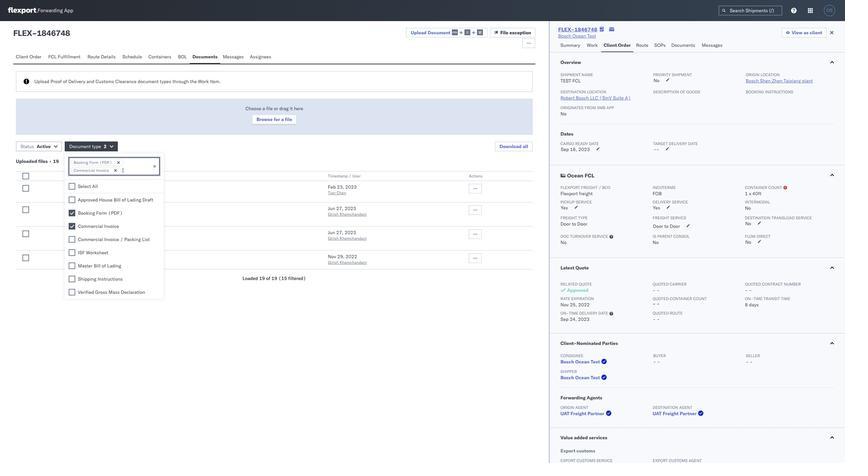 Task type: describe. For each thing, give the bounding box(es) containing it.
documents for leftmost the documents button
[[192, 54, 218, 60]]

suite
[[613, 95, 624, 101]]

uploaded
[[16, 158, 37, 164]]

yes for delivery
[[653, 205, 660, 211]]

invoice for /
[[104, 237, 119, 243]]

2023 down ready
[[578, 147, 590, 153]]

0 vertical spatial form
[[89, 160, 98, 165]]

timestamp / user
[[328, 174, 361, 179]]

27, for ci230627002
[[336, 206, 343, 212]]

cargo ready date
[[561, 141, 599, 146]]

agent for origin agent
[[575, 405, 588, 410]]

1 vertical spatial booking
[[93, 184, 110, 190]]

commercial down ci230627002
[[78, 224, 103, 229]]

25,
[[570, 302, 577, 308]]

1 horizontal spatial 19
[[259, 276, 265, 282]]

origin agent
[[561, 405, 588, 410]]

0 horizontal spatial documents button
[[190, 51, 220, 64]]

name
[[582, 72, 593, 77]]

no down priority at the top of the page
[[654, 78, 660, 84]]

assignees
[[250, 54, 271, 60]]

of for loaded 19 of 19 (15 filtered)
[[266, 276, 270, 282]]

no inside intermodal no
[[745, 205, 751, 211]]

ocean fcl
[[567, 172, 595, 179]]

service
[[670, 216, 687, 221]]

fcl fulfillment
[[48, 54, 80, 60]]

quoted contract number - - rate expiration nov 25, 2022
[[561, 282, 801, 308]]

client order for the client order button to the right
[[604, 42, 631, 48]]

description of goods
[[653, 89, 700, 94]]

overview
[[561, 59, 581, 65]]

2 vertical spatial form
[[96, 210, 107, 216]]

door up "is"
[[653, 224, 663, 229]]

days
[[749, 302, 759, 308]]

user
[[352, 174, 361, 179]]

client for the client order button to the left
[[16, 54, 28, 60]]

commercial for ci230627001
[[93, 230, 118, 236]]

(pdf) inside booking form (pdf) link
[[123, 184, 138, 190]]

flow
[[745, 234, 756, 239]]

/ inside timestamp / user button
[[349, 174, 351, 179]]

1 horizontal spatial delivery
[[669, 141, 687, 146]]

bol
[[178, 54, 187, 60]]

ready
[[575, 141, 588, 146]]

1 horizontal spatial documents button
[[669, 39, 699, 52]]

jun for ci230627002
[[328, 206, 335, 212]]

origin for origin agent
[[561, 405, 574, 410]]

invoice for s02_estimated.jpg
[[119, 254, 134, 260]]

services
[[589, 435, 607, 441]]

bosch inside destination location robert bosch llc (smv suite a)
[[576, 95, 589, 101]]

jun for ci230627001
[[328, 230, 335, 236]]

sep for sep 16, 2023
[[561, 147, 569, 153]]

0 horizontal spatial 1846748
[[37, 28, 70, 38]]

draft
[[142, 197, 153, 203]]

priority shipment
[[653, 72, 692, 77]]

2023 inside the feb 23, 2023 tian chen
[[345, 184, 357, 190]]

freight down the destination agent
[[663, 411, 679, 417]]

origin location bosch shen zhen taixiang plant
[[746, 72, 813, 84]]

containers button
[[146, 51, 175, 64]]

consignee
[[561, 354, 583, 359]]

quoted for quoted route - -
[[653, 311, 669, 316]]

sep for sep 24, 2023
[[561, 317, 569, 323]]

os button
[[822, 3, 837, 18]]

partner for origin agent
[[588, 411, 604, 417]]

value added services button
[[550, 428, 845, 448]]

1 vertical spatial booking form (pdf)
[[93, 184, 138, 190]]

1 girish from the top
[[328, 212, 339, 217]]

door up turnover on the bottom right of the page
[[577, 221, 587, 227]]

shen
[[760, 78, 771, 84]]

no inside is parent consol no
[[653, 240, 659, 246]]

fcl inside shipment name test fcl
[[572, 78, 581, 84]]

of for master bill of lading
[[102, 263, 106, 269]]

0 vertical spatial bosch ocean test
[[558, 33, 596, 39]]

forwarding for forwarding app
[[38, 7, 63, 14]]

quoted for quoted contract number - - rate expiration nov 25, 2022
[[745, 282, 761, 287]]

test inside commercial invoice ci230627001 test pdf doc.pdf
[[93, 243, 103, 248]]

1 horizontal spatial lading
[[127, 197, 141, 203]]

1 horizontal spatial 1846748
[[575, 26, 597, 33]]

llc
[[590, 95, 598, 101]]

1 vertical spatial work
[[198, 79, 209, 85]]

bosch inside "origin location bosch shen zhen taixiang plant"
[[746, 78, 759, 84]]

quoted for quoted carrier - -
[[653, 282, 669, 287]]

0 vertical spatial booking
[[74, 160, 88, 165]]

24,
[[570, 317, 577, 323]]

shipment
[[561, 72, 581, 77]]

uat for destination
[[653, 411, 662, 417]]

ocean inside button
[[567, 172, 583, 179]]

1 horizontal spatial to
[[664, 224, 669, 229]]

door down the service
[[670, 224, 680, 229]]

dates
[[561, 131, 573, 137]]

document for document type 2
[[69, 144, 91, 150]]

smb
[[597, 105, 606, 110]]

active
[[37, 144, 51, 150]]

0 vertical spatial app
[[64, 7, 73, 14]]

16,
[[570, 147, 577, 153]]

route for route
[[636, 42, 648, 48]]

test for consignee
[[591, 359, 600, 365]]

document type 2
[[69, 144, 107, 150]]

/ for document type / filename
[[123, 174, 126, 179]]

1 vertical spatial freight
[[579, 191, 593, 197]]

number
[[784, 282, 801, 287]]

uat freight partner link for destination
[[653, 411, 705, 417]]

shipping instructions
[[78, 276, 123, 282]]

commercial for ci230627002
[[93, 206, 118, 212]]

route for route details
[[87, 54, 100, 60]]

0 vertical spatial test
[[587, 33, 596, 39]]

flex-1846748 link
[[558, 26, 597, 33]]

view as client
[[792, 30, 822, 36]]

bco
[[602, 185, 610, 190]]

drag
[[279, 106, 289, 112]]

download
[[500, 144, 522, 150]]

clearance
[[115, 79, 136, 85]]

worksheet
[[86, 250, 108, 256]]

schedule button
[[120, 51, 146, 64]]

service right turnover on the bottom right of the page
[[592, 234, 608, 239]]

ocean down consignee
[[575, 359, 590, 365]]

originates from smb app no
[[561, 105, 614, 117]]

container
[[745, 185, 767, 190]]

cargo
[[561, 141, 574, 146]]

date for sep 16, 2023
[[589, 141, 599, 146]]

freight down origin agent
[[571, 411, 587, 417]]

commercial for /
[[78, 237, 103, 243]]

shipment name test fcl
[[561, 72, 593, 84]]

0 vertical spatial bill
[[114, 197, 121, 203]]

is parent consol no
[[653, 234, 690, 246]]

on-time delivery date
[[561, 311, 608, 316]]

bosch down shipper
[[561, 375, 574, 381]]

destination for service
[[745, 216, 771, 221]]

uat freight partner link for origin
[[561, 411, 613, 417]]

2023 down on-time delivery date
[[578, 317, 590, 323]]

service up the service
[[672, 200, 688, 205]]

client order for the client order button to the left
[[16, 54, 41, 60]]

1 vertical spatial messages
[[223, 54, 244, 60]]

1 vertical spatial lading
[[107, 263, 121, 269]]

commercial invoice inside list box
[[78, 224, 119, 229]]

flexport. image
[[8, 7, 38, 14]]

through
[[172, 79, 189, 85]]

doc.pdf
[[112, 243, 129, 248]]

file exception
[[500, 30, 531, 36]]

list
[[142, 237, 150, 243]]

isf
[[78, 250, 85, 256]]

0 horizontal spatial delivery
[[579, 311, 597, 316]]

bosch down 'flex-' on the right top of page
[[558, 33, 571, 39]]

girish for commercial invoice s02_estimated.jpg
[[328, 260, 339, 265]]

type for freight
[[578, 216, 588, 221]]

invoice for ci230627002
[[119, 206, 134, 212]]

bosch down consignee
[[561, 359, 574, 365]]

1 vertical spatial delivery
[[653, 200, 671, 205]]

route details
[[87, 54, 116, 60]]

service down flexport freight / bco flexport freight
[[576, 200, 592, 205]]

27, for ci230627001
[[336, 230, 343, 236]]

type
[[113, 174, 122, 179]]

all
[[523, 144, 528, 150]]

as
[[804, 30, 809, 36]]

jun 27, 2023 girish khemchandani for ci230627002
[[328, 206, 367, 217]]

quoted route - -
[[653, 311, 683, 323]]

browse for a file
[[256, 117, 292, 122]]

∙
[[49, 158, 52, 164]]

client-nominated parties
[[561, 341, 618, 347]]

upload for upload document
[[411, 30, 427, 36]]

0 horizontal spatial a
[[263, 106, 265, 112]]

on- for on-time transit time 8 days
[[745, 296, 753, 301]]

invoice for ci230627001
[[119, 230, 134, 236]]

on- for on-time delivery date
[[561, 311, 569, 316]]

uploaded files ∙ 19
[[16, 158, 59, 164]]

freight type door to door
[[561, 216, 588, 227]]

plant
[[802, 78, 813, 84]]

booking instructions
[[746, 89, 793, 94]]

bosch ocean test for consignee
[[561, 359, 600, 365]]

2 vertical spatial booking
[[78, 210, 95, 216]]

0 vertical spatial bosch ocean test link
[[558, 33, 596, 39]]

partner for destination agent
[[680, 411, 697, 417]]

date for --
[[688, 141, 698, 146]]

quoted for quoted container count - -
[[653, 296, 669, 301]]

robert bosch llc (smv suite a) link
[[561, 95, 631, 101]]

ocean down flex-1846748
[[573, 33, 586, 39]]

location for zhen
[[761, 72, 780, 77]]

2 commercial invoice link from the top
[[93, 229, 134, 237]]

client
[[810, 30, 822, 36]]

0 vertical spatial commercial invoice
[[74, 168, 109, 173]]

filename
[[127, 174, 144, 179]]

date up parties
[[598, 311, 608, 316]]

shipping
[[78, 276, 96, 282]]

1 flexport from the top
[[561, 185, 580, 190]]

delivery service
[[653, 200, 688, 205]]

document type / filename button
[[92, 172, 315, 179]]

8
[[745, 302, 748, 308]]

/ for flexport freight / bco flexport freight
[[599, 185, 601, 190]]

bosch ocean test link for shipper
[[561, 375, 609, 381]]

agents
[[587, 395, 602, 401]]

zhen
[[772, 78, 783, 84]]

isf worksheet
[[78, 250, 108, 256]]

girish for commercial invoice ci230627001 test pdf doc.pdf
[[328, 236, 339, 241]]

fcl fulfillment button
[[46, 51, 85, 64]]

work inside "button"
[[587, 42, 598, 48]]

of down booking form (pdf) link
[[122, 197, 126, 203]]

to inside freight type door to door
[[572, 221, 576, 227]]

service right "transload"
[[796, 216, 812, 221]]

flex-
[[558, 26, 575, 33]]

destination for robert
[[561, 89, 586, 94]]

no inside originates from smb app no
[[561, 111, 567, 117]]

0 horizontal spatial messages button
[[220, 51, 247, 64]]

1 vertical spatial form
[[111, 184, 122, 190]]

1 horizontal spatial messages
[[702, 42, 723, 48]]

1 horizontal spatial order
[[618, 42, 631, 48]]

2022 inside quoted contract number - - rate expiration nov 25, 2022
[[578, 302, 590, 308]]

agent for destination agent
[[679, 405, 692, 410]]

freight service
[[653, 216, 687, 221]]

buyer
[[653, 354, 666, 359]]

0 vertical spatial freight
[[581, 185, 598, 190]]

khemchandani for commercial invoice s02_estimated.jpg
[[340, 260, 367, 265]]



Task type: vqa. For each thing, say whether or not it's contained in the screenshot.


Task type: locate. For each thing, give the bounding box(es) containing it.
parties
[[602, 341, 618, 347]]

0 horizontal spatial on-
[[561, 311, 569, 316]]

origin for origin location bosch shen zhen taixiang plant
[[746, 72, 760, 77]]

count inside quoted container count - -
[[693, 296, 707, 301]]

0 horizontal spatial client order button
[[13, 51, 46, 64]]

2 horizontal spatial document
[[428, 30, 451, 36]]

delivery right target
[[669, 141, 687, 146]]

1 vertical spatial test
[[93, 243, 103, 248]]

a
[[263, 106, 265, 112], [281, 117, 284, 122]]

nov inside nov 29, 2022 girish khemchandani
[[328, 254, 336, 260]]

/ for commercial invoice / packing list
[[120, 237, 123, 243]]

list box containing select all
[[65, 180, 164, 299]]

1 vertical spatial khemchandani
[[340, 236, 367, 241]]

2 vertical spatial girish
[[328, 260, 339, 265]]

door up doc
[[561, 221, 571, 227]]

containers
[[148, 54, 171, 60]]

invoice inside commercial invoice ci230627001 test pdf doc.pdf
[[119, 230, 134, 236]]

uat freight partner down origin agent
[[561, 411, 604, 417]]

master
[[78, 263, 93, 269]]

commercial inside commercial invoice ci230627001 test pdf doc.pdf
[[93, 230, 118, 236]]

test up worksheet
[[93, 243, 103, 248]]

2 vertical spatial test
[[591, 375, 600, 381]]

1846748 down forwarding app
[[37, 28, 70, 38]]

2 vertical spatial bosch ocean test link
[[561, 375, 609, 381]]

ocean up flexport freight / bco flexport freight
[[567, 172, 583, 179]]

1 vertical spatial client order
[[16, 54, 41, 60]]

uat freight partner link down the destination agent
[[653, 411, 705, 417]]

khemchandani for commercial invoice ci230627001 test pdf doc.pdf
[[340, 236, 367, 241]]

jun down tian
[[328, 206, 335, 212]]

invoice inside commercial invoice s02_estimated.jpg
[[119, 254, 134, 260]]

2023 up nov 29, 2022 girish khemchandani
[[345, 230, 356, 236]]

client down flex
[[16, 54, 28, 60]]

(pdf) down 2
[[100, 160, 112, 165]]

bosch ocean test link down consignee
[[561, 359, 609, 365]]

freight up pickup service
[[579, 191, 593, 197]]

0 horizontal spatial to
[[572, 221, 576, 227]]

1 vertical spatial on-
[[561, 311, 569, 316]]

customs
[[96, 79, 114, 85]]

1 uat from the left
[[561, 411, 570, 417]]

girish down tian
[[328, 212, 339, 217]]

file
[[266, 106, 273, 112], [285, 117, 292, 122]]

doc turnover service
[[561, 234, 608, 239]]

partner down the destination agent
[[680, 411, 697, 417]]

freight down pickup
[[561, 216, 577, 221]]

2 jun from the top
[[328, 230, 335, 236]]

test down shipment
[[561, 78, 571, 84]]

1 horizontal spatial app
[[607, 105, 614, 110]]

23,
[[337, 184, 344, 190]]

uat
[[561, 411, 570, 417], [653, 411, 662, 417]]

route button
[[634, 39, 652, 52]]

client-
[[561, 341, 577, 347]]

0 vertical spatial nov
[[328, 254, 336, 260]]

work right summary 'button' at the right top
[[587, 42, 598, 48]]

1 partner from the left
[[588, 411, 604, 417]]

s02_estimated.jpg
[[93, 261, 129, 266]]

(pdf) down filename
[[123, 184, 138, 190]]

2 girish from the top
[[328, 236, 339, 241]]

time for on-time delivery date
[[569, 311, 578, 316]]

to
[[572, 221, 576, 227], [664, 224, 669, 229]]

2 vertical spatial document
[[93, 174, 113, 179]]

declaration
[[121, 290, 145, 295]]

khemchandani inside nov 29, 2022 girish khemchandani
[[340, 260, 367, 265]]

0 horizontal spatial nov
[[328, 254, 336, 260]]

1 vertical spatial count
[[693, 296, 707, 301]]

1 vertical spatial document
[[69, 144, 91, 150]]

booking
[[74, 160, 88, 165], [93, 184, 110, 190], [78, 210, 95, 216]]

incoterms fob
[[653, 185, 676, 197]]

commercial up select
[[74, 168, 95, 173]]

form
[[89, 160, 98, 165], [111, 184, 122, 190], [96, 210, 107, 216]]

uat for origin
[[561, 411, 570, 417]]

time right 'transit'
[[781, 296, 790, 301]]

0 vertical spatial 2022
[[346, 254, 357, 260]]

1 vertical spatial delivery
[[579, 311, 597, 316]]

fcl inside 'fcl fulfillment' button
[[48, 54, 57, 60]]

1 horizontal spatial client order button
[[601, 39, 634, 52]]

rate
[[561, 296, 570, 301]]

1 horizontal spatial upload
[[411, 30, 427, 36]]

no down the originates
[[561, 111, 567, 117]]

destination inside destination location robert bosch llc (smv suite a)
[[561, 89, 586, 94]]

os
[[826, 8, 833, 13]]

2022 inside nov 29, 2022 girish khemchandani
[[346, 254, 357, 260]]

0 vertical spatial approved
[[78, 197, 98, 203]]

time for on-time transit time 8 days
[[753, 296, 763, 301]]

2 vertical spatial booking form (pdf)
[[78, 210, 123, 216]]

2 partner from the left
[[680, 411, 697, 417]]

quoted inside quoted container count - -
[[653, 296, 669, 301]]

forwarding for forwarding agents
[[561, 395, 586, 401]]

0 horizontal spatial file
[[266, 106, 273, 112]]

0 vertical spatial jun 27, 2023 girish khemchandani
[[328, 206, 367, 217]]

1 uat freight partner link from the left
[[561, 411, 613, 417]]

order down flex - 1846748
[[30, 54, 41, 60]]

1 horizontal spatial delivery
[[653, 200, 671, 205]]

time up "days"
[[753, 296, 763, 301]]

1 horizontal spatial destination
[[653, 405, 678, 410]]

commercial up ci230627002
[[93, 206, 118, 212]]

0 horizontal spatial upload
[[34, 79, 49, 85]]

flex
[[13, 28, 32, 38]]

0 horizontal spatial origin
[[561, 405, 574, 410]]

bosch up booking
[[746, 78, 759, 84]]

ci230627002
[[93, 213, 119, 218]]

commercial up s02_estimated.jpg
[[93, 254, 118, 260]]

origin up booking
[[746, 72, 760, 77]]

1 horizontal spatial client order
[[604, 42, 631, 48]]

client order down flex
[[16, 54, 41, 60]]

partner down agents
[[588, 411, 604, 417]]

19 for ∙
[[53, 158, 59, 164]]

commercial for s02_estimated.jpg
[[93, 254, 118, 260]]

19 right ∙
[[53, 158, 59, 164]]

commercial invoice link for commercial invoice ci230627002
[[93, 205, 134, 213]]

parent
[[657, 234, 672, 239]]

freight inside freight type door to door
[[561, 216, 577, 221]]

2 uat from the left
[[653, 411, 662, 417]]

select all
[[78, 184, 98, 190]]

of left (15
[[266, 276, 270, 282]]

approved down related quote on the bottom of the page
[[567, 288, 589, 293]]

uat down the destination agent
[[653, 411, 662, 417]]

order left route "button" on the top of the page
[[618, 42, 631, 48]]

messages button left assignees
[[220, 51, 247, 64]]

house
[[99, 197, 113, 203]]

export customs
[[561, 448, 595, 454]]

0 horizontal spatial order
[[30, 54, 41, 60]]

1 horizontal spatial count
[[768, 185, 782, 190]]

no down flow
[[745, 239, 751, 245]]

freight up door to door
[[653, 216, 669, 221]]

on- inside on-time transit time 8 days
[[745, 296, 753, 301]]

file inside button
[[285, 117, 292, 122]]

(pdf) inside list box
[[108, 210, 123, 216]]

location up the shen
[[761, 72, 780, 77]]

target
[[653, 141, 668, 146]]

1 vertical spatial route
[[87, 54, 100, 60]]

(pdf)
[[100, 160, 112, 165], [123, 184, 138, 190], [108, 210, 123, 216]]

commercial invoice link
[[93, 205, 134, 213], [93, 229, 134, 237], [93, 254, 134, 261]]

commercial invoice link for commercial invoice s02_estimated.jpg
[[93, 254, 134, 261]]

commercial invoice s02_estimated.jpg
[[93, 254, 134, 266]]

document type / filename
[[93, 174, 144, 179]]

route inside button
[[87, 54, 100, 60]]

2
[[104, 144, 107, 150]]

files
[[38, 158, 48, 164]]

route left sops
[[636, 42, 648, 48]]

seller - -
[[746, 354, 760, 365]]

0 vertical spatial lading
[[127, 197, 141, 203]]

commercial invoice ci230627001 test pdf doc.pdf
[[93, 230, 134, 248]]

latest quote
[[561, 265, 589, 271]]

messages
[[702, 42, 723, 48], [223, 54, 244, 60]]

contract
[[762, 282, 783, 287]]

bosch ocean test down shipper
[[561, 375, 600, 381]]

/
[[123, 174, 126, 179], [349, 174, 351, 179], [599, 185, 601, 190], [120, 237, 123, 243]]

delivery up sep 24, 2023 at the right bottom of the page
[[579, 311, 597, 316]]

destination agent
[[653, 405, 692, 410]]

1846748 up work "button"
[[575, 26, 597, 33]]

service
[[576, 200, 592, 205], [672, 200, 688, 205], [796, 216, 812, 221], [592, 234, 608, 239]]

0 horizontal spatial time
[[569, 311, 578, 316]]

2023 down chen
[[345, 206, 356, 212]]

fcl inside ocean fcl button
[[585, 172, 595, 179]]

1 horizontal spatial 2022
[[578, 302, 590, 308]]

form down document type 2
[[89, 160, 98, 165]]

girish inside nov 29, 2022 girish khemchandani
[[328, 260, 339, 265]]

nov inside quoted contract number - - rate expiration nov 25, 2022
[[561, 302, 569, 308]]

quoted inside quoted route - -
[[653, 311, 669, 316]]

flow direct
[[745, 234, 771, 239]]

upload inside 'upload document' button
[[411, 30, 427, 36]]

1 khemchandani from the top
[[340, 212, 367, 217]]

commercial
[[74, 168, 95, 173], [93, 206, 118, 212], [78, 224, 103, 229], [93, 230, 118, 236], [78, 237, 103, 243], [93, 254, 118, 260]]

2 uat freight partner from the left
[[653, 411, 697, 417]]

route inside "button"
[[636, 42, 648, 48]]

value added services
[[561, 435, 607, 441]]

1 horizontal spatial location
[[761, 72, 780, 77]]

2 yes from the left
[[653, 205, 660, 211]]

test for shipper
[[591, 375, 600, 381]]

fcl left fulfillment
[[48, 54, 57, 60]]

forwarding agents
[[561, 395, 602, 401]]

1 horizontal spatial document
[[93, 174, 113, 179]]

27, up 29,
[[336, 230, 343, 236]]

to up turnover on the bottom right of the page
[[572, 221, 576, 227]]

0 vertical spatial delivery
[[68, 79, 85, 85]]

uat freight partner for origin
[[561, 411, 604, 417]]

2022 down expiration
[[578, 302, 590, 308]]

description
[[653, 89, 679, 94]]

sep 24, 2023
[[561, 317, 590, 323]]

a)
[[625, 95, 631, 101]]

messages up overview button
[[702, 42, 723, 48]]

None checkbox
[[22, 207, 29, 213], [69, 210, 75, 217], [69, 236, 75, 243], [69, 250, 75, 256], [69, 263, 75, 269], [69, 276, 75, 283], [69, 289, 75, 296], [22, 207, 29, 213], [69, 210, 75, 217], [69, 236, 75, 243], [69, 250, 75, 256], [69, 263, 75, 269], [69, 276, 75, 283], [69, 289, 75, 296]]

0 horizontal spatial bill
[[94, 263, 101, 269]]

1 horizontal spatial file
[[285, 117, 292, 122]]

1 horizontal spatial messages button
[[699, 39, 726, 52]]

1 horizontal spatial approved
[[567, 288, 589, 293]]

no down "is"
[[653, 240, 659, 246]]

booking form (pdf)
[[74, 160, 112, 165], [93, 184, 138, 190], [78, 210, 123, 216]]

gross
[[95, 290, 107, 295]]

it
[[290, 106, 293, 112]]

nov left 29,
[[328, 254, 336, 260]]

file left or
[[266, 106, 273, 112]]

3 girish from the top
[[328, 260, 339, 265]]

timestamp
[[328, 174, 348, 179]]

2 agent from the left
[[679, 405, 692, 410]]

select
[[78, 184, 91, 190]]

fob
[[653, 191, 662, 197]]

3 khemchandani from the top
[[340, 260, 367, 265]]

bill right master
[[94, 263, 101, 269]]

no up flow
[[745, 221, 751, 227]]

order
[[618, 42, 631, 48], [30, 54, 41, 60]]

type down pickup service
[[578, 216, 588, 221]]

0 horizontal spatial app
[[64, 7, 73, 14]]

2 jun 27, 2023 girish khemchandani from the top
[[328, 230, 367, 241]]

of for upload proof of delivery and customs clearance document types through the work item.
[[63, 79, 67, 85]]

None checkbox
[[22, 173, 29, 180], [69, 183, 75, 190], [22, 185, 29, 192], [69, 197, 75, 203], [69, 223, 75, 230], [22, 231, 29, 237], [22, 255, 29, 261], [22, 173, 29, 180], [69, 183, 75, 190], [22, 185, 29, 192], [69, 197, 75, 203], [69, 223, 75, 230], [22, 231, 29, 237], [22, 255, 29, 261]]

3 commercial invoice link from the top
[[93, 254, 134, 261]]

upload for upload proof of delivery and customs clearance document types through the work item.
[[34, 79, 49, 85]]

0 vertical spatial booking form (pdf)
[[74, 160, 112, 165]]

uat freight partner for destination
[[653, 411, 697, 417]]

partner
[[588, 411, 604, 417], [680, 411, 697, 417]]

documents button up overview button
[[669, 39, 699, 52]]

1 vertical spatial jun 27, 2023 girish khemchandani
[[328, 230, 367, 241]]

to down freight service
[[664, 224, 669, 229]]

instructions
[[98, 276, 123, 282]]

1 horizontal spatial client
[[604, 42, 617, 48]]

1 vertical spatial bosch ocean test
[[561, 359, 600, 365]]

0 vertical spatial delivery
[[669, 141, 687, 146]]

/ inside flexport freight / bco flexport freight
[[599, 185, 601, 190]]

khemchandani down 29,
[[340, 260, 367, 265]]

booking
[[746, 89, 764, 94]]

booking form (pdf) down type
[[93, 184, 138, 190]]

1 yes from the left
[[561, 205, 568, 211]]

of left goods
[[680, 89, 685, 94]]

1 vertical spatial file
[[285, 117, 292, 122]]

booking up bookingform.pdf
[[93, 184, 110, 190]]

bosch ocean test down flex-1846748
[[558, 33, 596, 39]]

messages left assignees
[[223, 54, 244, 60]]

no down doc
[[561, 240, 567, 246]]

sep left 24,
[[561, 317, 569, 323]]

of
[[63, 79, 67, 85], [680, 89, 685, 94], [122, 197, 126, 203], [102, 263, 106, 269], [266, 276, 270, 282]]

1 horizontal spatial type
[[578, 216, 588, 221]]

0 vertical spatial upload
[[411, 30, 427, 36]]

approved inside list box
[[78, 197, 98, 203]]

2 vertical spatial fcl
[[585, 172, 595, 179]]

approved for approved house bill of lading draft
[[78, 197, 98, 203]]

type inside freight type door to door
[[578, 216, 588, 221]]

feb
[[328, 184, 336, 190]]

invoice inside "commercial invoice ci230627002"
[[119, 206, 134, 212]]

type left 2
[[92, 144, 101, 150]]

bill right house
[[114, 197, 121, 203]]

work right the
[[198, 79, 209, 85]]

0 vertical spatial type
[[92, 144, 101, 150]]

location inside destination location robert bosch llc (smv suite a)
[[587, 89, 606, 94]]

yes down pickup
[[561, 205, 568, 211]]

Search Shipments (/) text field
[[719, 6, 782, 16]]

1 commercial invoice link from the top
[[93, 205, 134, 213]]

None text field
[[122, 168, 129, 173]]

upload document
[[411, 30, 451, 36]]

yes down fob
[[653, 205, 660, 211]]

bosch shen zhen taixiang plant link
[[746, 78, 813, 84]]

commercial invoice up select all on the left of the page
[[74, 168, 109, 173]]

girish down 29,
[[328, 260, 339, 265]]

1846748
[[575, 26, 597, 33], [37, 28, 70, 38]]

summary button
[[558, 39, 584, 52]]

location inside "origin location bosch shen zhen taixiang plant"
[[761, 72, 780, 77]]

yes for pickup
[[561, 205, 568, 211]]

client for the client order button to the right
[[604, 42, 617, 48]]

/ inside document type / filename button
[[123, 174, 126, 179]]

approved down select all on the left of the page
[[78, 197, 98, 203]]

0 horizontal spatial yes
[[561, 205, 568, 211]]

pickup service
[[561, 200, 592, 205]]

view
[[792, 30, 803, 36]]

quoted left route
[[653, 311, 669, 316]]

schedule
[[123, 54, 142, 60]]

jun 27, 2023 girish khemchandani for ci230627001
[[328, 230, 367, 241]]

type for document
[[92, 144, 101, 150]]

2 uat freight partner link from the left
[[653, 411, 705, 417]]

0 vertical spatial 27,
[[336, 206, 343, 212]]

a inside button
[[281, 117, 284, 122]]

1 vertical spatial approved
[[567, 288, 589, 293]]

2 horizontal spatial destination
[[745, 216, 771, 221]]

choose
[[245, 106, 261, 112]]

2 khemchandani from the top
[[340, 236, 367, 241]]

0 vertical spatial commercial invoice link
[[93, 205, 134, 213]]

1 horizontal spatial nov
[[561, 302, 569, 308]]

on-
[[745, 296, 753, 301], [561, 311, 569, 316]]

route
[[670, 311, 683, 316]]

list box
[[65, 180, 164, 299]]

of right proof
[[63, 79, 67, 85]]

0 horizontal spatial count
[[693, 296, 707, 301]]

1 horizontal spatial origin
[[746, 72, 760, 77]]

route details button
[[85, 51, 120, 64]]

quote
[[579, 282, 592, 287]]

2 vertical spatial (pdf)
[[108, 210, 123, 216]]

1 agent from the left
[[575, 405, 588, 410]]

0 horizontal spatial agent
[[575, 405, 588, 410]]

1 horizontal spatial agent
[[679, 405, 692, 410]]

status active
[[20, 144, 51, 150]]

carrier
[[670, 282, 687, 287]]

shipment
[[672, 72, 692, 77]]

bosch ocean test link for consignee
[[561, 359, 609, 365]]

0 vertical spatial count
[[768, 185, 782, 190]]

1 horizontal spatial work
[[587, 42, 598, 48]]

booking down select all on the left of the page
[[78, 210, 95, 216]]

commercial inside "commercial invoice ci230627002"
[[93, 206, 118, 212]]

nov down the rate
[[561, 302, 569, 308]]

0 vertical spatial client order
[[604, 42, 631, 48]]

fulfillment
[[58, 54, 80, 60]]

forwarding up origin agent
[[561, 395, 586, 401]]

0 vertical spatial document
[[428, 30, 451, 36]]

2022 right 29,
[[346, 254, 357, 260]]

1 vertical spatial a
[[281, 117, 284, 122]]

1 uat freight partner from the left
[[561, 411, 604, 417]]

0 vertical spatial order
[[618, 42, 631, 48]]

booking form (pdf) down house
[[78, 210, 123, 216]]

0 horizontal spatial partner
[[588, 411, 604, 417]]

sep down cargo
[[561, 147, 569, 153]]

ocean down shipper
[[575, 375, 590, 381]]

0 vertical spatial (pdf)
[[100, 160, 112, 165]]

0 vertical spatial route
[[636, 42, 648, 48]]

commercial up isf worksheet
[[78, 237, 103, 243]]

khemchandani up nov 29, 2022 girish khemchandani
[[340, 236, 367, 241]]

document for document type / filename
[[93, 174, 113, 179]]

forwarding app
[[38, 7, 73, 14]]

work button
[[584, 39, 601, 52]]

2 horizontal spatial time
[[781, 296, 790, 301]]

client order right work "button"
[[604, 42, 631, 48]]

0 horizontal spatial forwarding
[[38, 7, 63, 14]]

0 vertical spatial location
[[761, 72, 780, 77]]

approved for approved
[[567, 288, 589, 293]]

1 vertical spatial order
[[30, 54, 41, 60]]

1 vertical spatial test
[[591, 359, 600, 365]]

1 vertical spatial 27,
[[336, 230, 343, 236]]

0 vertical spatial sep
[[561, 147, 569, 153]]

app inside originates from smb app no
[[607, 105, 614, 110]]

quoted inside quoted carrier - -
[[653, 282, 669, 287]]

documents button right bol on the top left of the page
[[190, 51, 220, 64]]

commercial up the ci230627001 on the left bottom of page
[[93, 230, 118, 236]]

documents for rightmost the documents button
[[671, 42, 695, 48]]

lading left draft
[[127, 197, 141, 203]]

19 for of
[[272, 276, 277, 282]]

1 horizontal spatial documents
[[671, 42, 695, 48]]

location for llc
[[587, 89, 606, 94]]

1 jun 27, 2023 girish khemchandani from the top
[[328, 206, 367, 217]]

0 horizontal spatial 19
[[53, 158, 59, 164]]

seller
[[746, 354, 760, 359]]

agent down forwarding agents in the bottom right of the page
[[575, 405, 588, 410]]

bosch
[[558, 33, 571, 39], [746, 78, 759, 84], [576, 95, 589, 101], [561, 359, 574, 365], [561, 375, 574, 381]]

0 vertical spatial flexport
[[561, 185, 580, 190]]

origin inside "origin location bosch shen zhen taixiang plant"
[[746, 72, 760, 77]]

nominated
[[577, 341, 601, 347]]

bosch ocean test for shipper
[[561, 375, 600, 381]]

1 vertical spatial client
[[16, 54, 28, 60]]

quoted inside quoted contract number - - rate expiration nov 25, 2022
[[745, 282, 761, 287]]

0 horizontal spatial location
[[587, 89, 606, 94]]

file down the it
[[285, 117, 292, 122]]

view as client button
[[782, 28, 827, 38]]

uat freight partner down the destination agent
[[653, 411, 697, 417]]

2 27, from the top
[[336, 230, 343, 236]]

for
[[274, 117, 280, 122]]

1 jun from the top
[[328, 206, 335, 212]]

0 vertical spatial file
[[266, 106, 273, 112]]

2 flexport from the top
[[561, 191, 578, 197]]

0 horizontal spatial messages
[[223, 54, 244, 60]]

commercial inside commercial invoice s02_estimated.jpg
[[93, 254, 118, 260]]

test inside shipment name test fcl
[[561, 78, 571, 84]]

quoted down quoted carrier - -
[[653, 296, 669, 301]]

test up work "button"
[[587, 33, 596, 39]]

location
[[761, 72, 780, 77], [587, 89, 606, 94]]

bosch ocean test link down shipper
[[561, 375, 609, 381]]

1 27, from the top
[[336, 206, 343, 212]]

destination location robert bosch llc (smv suite a)
[[561, 89, 631, 101]]



